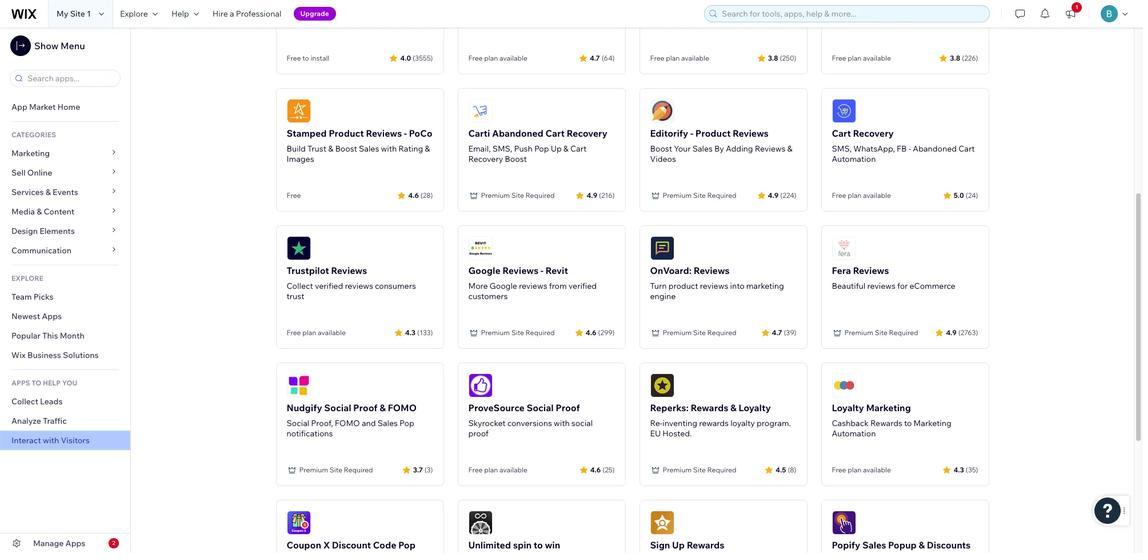 Task type: vqa. For each thing, say whether or not it's contained in the screenshot.
'Fera Reviews logo'
yes



Task type: locate. For each thing, give the bounding box(es) containing it.
premium site required down the for
[[845, 328, 919, 337]]

0 vertical spatial marketing
[[11, 148, 50, 158]]

pop right "push"
[[535, 144, 549, 154]]

1 vertical spatial with
[[554, 418, 570, 428]]

0 horizontal spatial 4.9
[[587, 191, 598, 199]]

0 vertical spatial abandoned
[[492, 128, 544, 139]]

abandoned right fb
[[914, 144, 957, 154]]

1 horizontal spatial up
[[673, 539, 685, 551]]

1 vertical spatial -
[[909, 144, 912, 154]]

1 vertical spatial to
[[905, 418, 913, 428]]

required down carti abandoned cart recovery email, sms, push pop up & cart recovery boost
[[526, 191, 555, 200]]

loyalty
[[739, 402, 771, 414], [832, 402, 865, 414]]

verified right from
[[569, 281, 597, 291]]

0 vertical spatial rewards
[[691, 402, 729, 414]]

1 vertical spatial marketing
[[867, 402, 912, 414]]

- inside 'stamped product reviews - poco build trust & boost sales with rating & images'
[[404, 128, 407, 139]]

0 vertical spatial 4.6
[[408, 191, 419, 199]]

up
[[551, 144, 562, 154], [673, 539, 685, 551]]

0 vertical spatial pop
[[535, 144, 549, 154]]

2 vertical spatial with
[[43, 435, 59, 446]]

fb
[[897, 144, 907, 154]]

0 vertical spatial automation
[[832, 154, 876, 164]]

reviews up rating
[[366, 128, 402, 139]]

1 horizontal spatial 4.3
[[954, 465, 965, 474]]

social up proof,
[[324, 402, 351, 414]]

(28)
[[421, 191, 433, 199]]

premium down beautiful
[[845, 328, 874, 337]]

premium site required down "push"
[[481, 191, 555, 200]]

4.9 left the (2763)
[[947, 328, 957, 337]]

1 verified from the left
[[315, 281, 343, 291]]

free right (3555)
[[469, 54, 483, 62]]

premium down notifications
[[299, 466, 328, 474]]

site right "my"
[[70, 9, 85, 19]]

site for onvoard: reviews
[[694, 328, 706, 337]]

1 horizontal spatial 4.9
[[768, 191, 779, 199]]

0 horizontal spatial product
[[329, 128, 364, 139]]

2 horizontal spatial social
[[527, 402, 554, 414]]

google reviews - revit more google reviews from verified customers
[[469, 265, 597, 301]]

reviews inside the fera reviews beautiful reviews for ecommerce
[[854, 265, 890, 276]]

social up conversions
[[527, 402, 554, 414]]

0 horizontal spatial abandoned
[[492, 128, 544, 139]]

whatsapp,
[[854, 144, 896, 154]]

4.6 left (25)
[[591, 465, 601, 474]]

pop inside nudgify social proof & fomo social proof, fomo and sales pop notifications
[[400, 418, 415, 428]]

1 horizontal spatial apps
[[66, 538, 85, 548]]

1 vertical spatial apps
[[66, 538, 85, 548]]

rewards up rewards
[[691, 402, 729, 414]]

0 horizontal spatial 1
[[87, 9, 91, 19]]

inventing
[[663, 418, 698, 428]]

1 horizontal spatial 3.8
[[951, 53, 961, 62]]

sign up rewards
[[651, 539, 725, 551]]

for
[[898, 281, 908, 291]]

0 horizontal spatial marketing
[[11, 148, 50, 158]]

4.9 left (216)
[[587, 191, 598, 199]]

0 vertical spatial google
[[469, 265, 501, 276]]

beautiful
[[832, 281, 866, 291]]

with left social
[[554, 418, 570, 428]]

services & events link
[[0, 182, 130, 202]]

manage
[[33, 538, 64, 548]]

with inside 'stamped product reviews - poco build trust & boost sales with rating & images'
[[381, 144, 397, 154]]

rewards right sign at the bottom right
[[687, 539, 725, 551]]

coupon x discount code pop ups logo image
[[287, 511, 311, 535]]

verified down trustpilot
[[315, 281, 343, 291]]

required down the for
[[890, 328, 919, 337]]

0 vertical spatial 4.7
[[590, 53, 600, 62]]

free right (8)
[[832, 466, 847, 474]]

automation inside cart recovery sms, whatsapp, fb - abandoned cart automation
[[832, 154, 876, 164]]

2 horizontal spatial recovery
[[854, 128, 894, 139]]

services & events
[[11, 187, 78, 197]]

1 3.8 from the left
[[768, 53, 779, 62]]

pop
[[535, 144, 549, 154], [400, 418, 415, 428], [399, 539, 416, 551]]

4.7 for 4.7 (39)
[[772, 328, 783, 337]]

3.8 (226)
[[951, 53, 979, 62]]

email,
[[469, 144, 491, 154]]

4.9 for reviews
[[768, 191, 779, 199]]

free plan available down the cashback
[[832, 466, 892, 474]]

up right "push"
[[551, 144, 562, 154]]

1 horizontal spatial boost
[[505, 154, 527, 164]]

2 automation from the top
[[832, 428, 876, 439]]

0 horizontal spatial with
[[43, 435, 59, 446]]

required down into
[[708, 328, 737, 337]]

1 horizontal spatial abandoned
[[914, 144, 957, 154]]

2 vertical spatial marketing
[[914, 418, 952, 428]]

plan down trust
[[303, 328, 316, 337]]

2 vertical spatial rewards
[[687, 539, 725, 551]]

your
[[674, 144, 691, 154]]

plan down the cashback
[[848, 466, 862, 474]]

plan for 4.6 (25)
[[485, 466, 498, 474]]

4.7 (39)
[[772, 328, 797, 337]]

free for 4.6 (25)
[[469, 466, 483, 474]]

rewards inside the reperks: rewards & loyalty re-inventing rewards loyalty program. eu hosted.
[[691, 402, 729, 414]]

required down rewards
[[708, 466, 737, 474]]

3.8
[[768, 53, 779, 62], [951, 53, 961, 62]]

premium site required for re-
[[663, 466, 737, 474]]

content
[[44, 206, 75, 217]]

4.0
[[400, 53, 411, 62]]

sell
[[11, 168, 26, 178]]

popify
[[832, 539, 861, 551]]

free for 4.3 (133)
[[287, 328, 301, 337]]

0 horizontal spatial 4.7
[[590, 53, 600, 62]]

media & content link
[[0, 202, 130, 221]]

premium down engine at the right
[[663, 328, 692, 337]]

premium for re-
[[663, 466, 692, 474]]

1 horizontal spatial product
[[696, 128, 731, 139]]

‑
[[691, 128, 694, 139]]

0 horizontal spatial verified
[[315, 281, 343, 291]]

product right stamped
[[329, 128, 364, 139]]

1 horizontal spatial collect
[[287, 281, 313, 291]]

2 reviews from the left
[[519, 281, 548, 291]]

0 vertical spatial fomo
[[388, 402, 417, 414]]

social inside provesource social proof skyrocket conversions with social proof
[[527, 402, 554, 414]]

editorify ‑ product reviews logo image
[[651, 99, 675, 123]]

to
[[303, 54, 309, 62], [905, 418, 913, 428], [534, 539, 543, 551]]

0 horizontal spatial sms,
[[493, 144, 513, 154]]

free plan available up editorify ‑ product reviews logo
[[651, 54, 710, 62]]

1 horizontal spatial social
[[324, 402, 351, 414]]

carti abandoned cart recovery logo image
[[469, 99, 493, 123]]

revit
[[546, 265, 568, 276]]

4 reviews from the left
[[868, 281, 896, 291]]

boost down 'editorify'
[[651, 144, 673, 154]]

boost inside carti abandoned cart recovery email, sms, push pop up & cart recovery boost
[[505, 154, 527, 164]]

premium for more
[[481, 328, 510, 337]]

required for reviews
[[890, 328, 919, 337]]

- inside cart recovery sms, whatsapp, fb - abandoned cart automation
[[909, 144, 912, 154]]

1 horizontal spatial loyalty
[[832, 402, 865, 414]]

site for carti abandoned cart recovery
[[512, 191, 524, 200]]

reperks: rewards & loyalty re-inventing rewards loyalty program. eu hosted.
[[651, 402, 792, 439]]

hire
[[213, 9, 228, 19]]

2 vertical spatial 4.6
[[591, 465, 601, 474]]

help
[[43, 379, 61, 387]]

4.9 left (224)
[[768, 191, 779, 199]]

1 automation from the top
[[832, 154, 876, 164]]

Search apps... field
[[24, 70, 117, 86]]

x
[[324, 539, 330, 551]]

premium
[[481, 191, 510, 200], [663, 191, 692, 200], [481, 328, 510, 337], [663, 328, 692, 337], [845, 328, 874, 337], [299, 466, 328, 474], [663, 466, 692, 474]]

reviews up beautiful
[[854, 265, 890, 276]]

design elements link
[[0, 221, 130, 241]]

& inside carti abandoned cart recovery email, sms, push pop up & cart recovery boost
[[564, 144, 569, 154]]

4.3 left (35) in the bottom of the page
[[954, 465, 965, 474]]

0 horizontal spatial to
[[303, 54, 309, 62]]

customers
[[469, 291, 508, 301]]

1 horizontal spatial with
[[381, 144, 397, 154]]

site for fera reviews
[[876, 328, 888, 337]]

0 vertical spatial with
[[381, 144, 397, 154]]

plan for 4.3 (35)
[[848, 466, 862, 474]]

unlimited
[[469, 539, 511, 551]]

wix business solutions
[[11, 350, 99, 360]]

plan for 4.3 (133)
[[303, 328, 316, 337]]

site down rewards
[[694, 466, 706, 474]]

2 horizontal spatial to
[[905, 418, 913, 428]]

4.9 (216)
[[587, 191, 615, 199]]

2 horizontal spatial with
[[554, 418, 570, 428]]

abandoned inside cart recovery sms, whatsapp, fb - abandoned cart automation
[[914, 144, 957, 154]]

cart recovery sms, whatsapp, fb - abandoned cart automation
[[832, 128, 975, 164]]

available for 4.7 (64)
[[500, 54, 528, 62]]

premium down email,
[[481, 191, 510, 200]]

available for 4.3 (133)
[[318, 328, 346, 337]]

reviews left the consumers
[[345, 281, 373, 291]]

4.7 left (64) in the right of the page
[[590, 53, 600, 62]]

2 horizontal spatial boost
[[651, 144, 673, 154]]

&
[[328, 144, 334, 154], [425, 144, 430, 154], [564, 144, 569, 154], [788, 144, 793, 154], [46, 187, 51, 197], [37, 206, 42, 217], [380, 402, 386, 414], [731, 402, 737, 414], [919, 539, 925, 551]]

4.9 for reviews
[[947, 328, 957, 337]]

loyalty up the cashback
[[832, 402, 865, 414]]

reviews inside onvoard: reviews turn product reviews into marketing engine
[[694, 265, 730, 276]]

marketing link
[[0, 144, 130, 163]]

onvoard:
[[651, 265, 692, 276]]

up right sign at the bottom right
[[673, 539, 685, 551]]

free plan available for 5.0 (24)
[[832, 191, 892, 200]]

0 vertical spatial -
[[404, 128, 407, 139]]

product up by
[[696, 128, 731, 139]]

0 vertical spatial collect
[[287, 281, 313, 291]]

0 horizontal spatial boost
[[335, 144, 357, 154]]

consumers
[[375, 281, 416, 291]]

sms, left whatsapp,
[[832, 144, 852, 154]]

0 horizontal spatial -
[[404, 128, 407, 139]]

plan up 'carti abandoned cart recovery logo'
[[485, 54, 498, 62]]

my site 1
[[57, 9, 91, 19]]

0 horizontal spatial fomo
[[335, 418, 360, 428]]

boost inside 'stamped product reviews - poco build trust & boost sales with rating & images'
[[335, 144, 357, 154]]

proof inside nudgify social proof & fomo social proof, fomo and sales pop notifications
[[354, 402, 378, 414]]

discount
[[332, 539, 371, 551]]

reviews left into
[[701, 281, 729, 291]]

recovery inside cart recovery sms, whatsapp, fb - abandoned cart automation
[[854, 128, 894, 139]]

free down trust
[[287, 328, 301, 337]]

0 vertical spatial to
[[303, 54, 309, 62]]

1 horizontal spatial sms,
[[832, 144, 852, 154]]

premium down hosted.
[[663, 466, 692, 474]]

4.7 left (39) on the bottom right of the page
[[772, 328, 783, 337]]

4.6 (299)
[[586, 328, 615, 337]]

0 horizontal spatial up
[[551, 144, 562, 154]]

1 horizontal spatial to
[[534, 539, 543, 551]]

2 proof from the left
[[556, 402, 580, 414]]

reviews left revit
[[503, 265, 539, 276]]

2 verified from the left
[[569, 281, 597, 291]]

4.3 (35)
[[954, 465, 979, 474]]

(25)
[[603, 465, 615, 474]]

required for &
[[344, 466, 373, 474]]

1 vertical spatial collect
[[11, 396, 38, 407]]

2 horizontal spatial -
[[909, 144, 912, 154]]

premium down customers
[[481, 328, 510, 337]]

product
[[669, 281, 699, 291]]

0 horizontal spatial apps
[[42, 311, 62, 321]]

3.8 left (226)
[[951, 53, 961, 62]]

1 horizontal spatial 4.7
[[772, 328, 783, 337]]

site
[[70, 9, 85, 19], [512, 191, 524, 200], [694, 191, 706, 200], [512, 328, 524, 337], [694, 328, 706, 337], [876, 328, 888, 337], [330, 466, 343, 474], [694, 466, 706, 474]]

newest apps link
[[0, 307, 130, 326]]

rewards inside loyalty marketing cashback rewards to marketing automation
[[871, 418, 903, 428]]

abandoned up "push"
[[492, 128, 544, 139]]

premium site required down your
[[663, 191, 737, 200]]

apps inside "link"
[[42, 311, 62, 321]]

site down google reviews - revit more google reviews from verified customers
[[512, 328, 524, 337]]

reviews up product
[[694, 265, 730, 276]]

carti abandoned cart recovery email, sms, push pop up & cart recovery boost
[[469, 128, 608, 164]]

plan up editorify ‑ product reviews logo
[[666, 54, 680, 62]]

free plan available for 4.3 (133)
[[287, 328, 346, 337]]

4.7 for 4.7 (64)
[[590, 53, 600, 62]]

site for reperks: rewards & loyalty
[[694, 466, 706, 474]]

premium site required
[[481, 191, 555, 200], [663, 191, 737, 200], [481, 328, 555, 337], [663, 328, 737, 337], [845, 328, 919, 337], [299, 466, 373, 474], [663, 466, 737, 474]]

nudgify social proof & fomo logo image
[[287, 373, 311, 397]]

1 horizontal spatial fomo
[[388, 402, 417, 414]]

reviews inside onvoard: reviews turn product reviews into marketing engine
[[701, 281, 729, 291]]

media
[[11, 206, 35, 217]]

4.7
[[590, 53, 600, 62], [772, 328, 783, 337]]

automation left fb
[[832, 154, 876, 164]]

app market home
[[11, 102, 80, 112]]

1 proof from the left
[[354, 402, 378, 414]]

2 vertical spatial pop
[[399, 539, 416, 551]]

product inside editorify ‑ product reviews boost your sales by adding reviews & videos
[[696, 128, 731, 139]]

pop right 'code'
[[399, 539, 416, 551]]

free for 4.7 (64)
[[469, 54, 483, 62]]

0 vertical spatial up
[[551, 144, 562, 154]]

required for recovery
[[526, 191, 555, 200]]

1 reviews from the left
[[345, 281, 373, 291]]

by
[[715, 144, 725, 154]]

reviews
[[366, 128, 402, 139], [733, 128, 769, 139], [755, 144, 786, 154], [331, 265, 367, 276], [503, 265, 539, 276], [694, 265, 730, 276], [854, 265, 890, 276]]

4.9 (2763)
[[947, 328, 979, 337]]

premium site required for fomo
[[299, 466, 373, 474]]

2 sms, from the left
[[832, 144, 852, 154]]

this
[[42, 331, 58, 341]]

fera
[[832, 265, 852, 276]]

1 vertical spatial pop
[[400, 418, 415, 428]]

1 vertical spatial up
[[673, 539, 685, 551]]

sales left rating
[[359, 144, 379, 154]]

1 loyalty from the left
[[739, 402, 771, 414]]

free plan available for 4.7 (64)
[[469, 54, 528, 62]]

sell online
[[11, 168, 52, 178]]

reviews inside trustpilot reviews collect verified reviews consumers trust
[[345, 281, 373, 291]]

required down and
[[344, 466, 373, 474]]

abandoned
[[492, 128, 544, 139], [914, 144, 957, 154]]

1 horizontal spatial -
[[541, 265, 544, 276]]

4.6
[[408, 191, 419, 199], [586, 328, 597, 337], [591, 465, 601, 474]]

collect down apps
[[11, 396, 38, 407]]

5.0
[[954, 191, 965, 199]]

0 horizontal spatial loyalty
[[739, 402, 771, 414]]

free plan available for 4.3 (35)
[[832, 466, 892, 474]]

free plan available up 'carti abandoned cart recovery logo'
[[469, 54, 528, 62]]

- left revit
[[541, 265, 544, 276]]

proof up and
[[354, 402, 378, 414]]

analyze
[[11, 416, 41, 426]]

proof inside provesource social proof skyrocket conversions with social proof
[[556, 402, 580, 414]]

proof up social
[[556, 402, 580, 414]]

1 product from the left
[[329, 128, 364, 139]]

free plan available down trust
[[287, 328, 346, 337]]

program.
[[757, 418, 792, 428]]

2 horizontal spatial 4.9
[[947, 328, 957, 337]]

sms, inside cart recovery sms, whatsapp, fb - abandoned cart automation
[[832, 144, 852, 154]]

popify sales popup & discounts logo image
[[832, 511, 856, 535]]

4.6 (25)
[[591, 465, 615, 474]]

0 horizontal spatial proof
[[354, 402, 378, 414]]

google reviews - revit logo image
[[469, 236, 493, 260]]

proof,
[[311, 418, 333, 428]]

up inside carti abandoned cart recovery email, sms, push pop up & cart recovery boost
[[551, 144, 562, 154]]

free down proof
[[469, 466, 483, 474]]

apps up this
[[42, 311, 62, 321]]

site down the fera reviews beautiful reviews for ecommerce
[[876, 328, 888, 337]]

sms, inside carti abandoned cart recovery email, sms, push pop up & cart recovery boost
[[493, 144, 513, 154]]

free left install
[[287, 54, 301, 62]]

1 horizontal spatial verified
[[569, 281, 597, 291]]

available for 5.0 (24)
[[864, 191, 892, 200]]

2 loyalty from the left
[[832, 402, 865, 414]]

2 product from the left
[[696, 128, 731, 139]]

site down product
[[694, 328, 706, 337]]

hire a professional link
[[206, 0, 289, 27]]

premium site required down customers
[[481, 328, 555, 337]]

3.8 left (250)
[[768, 53, 779, 62]]

1 vertical spatial abandoned
[[914, 144, 957, 154]]

free plan available down search for tools, apps, help & more... field
[[832, 54, 892, 62]]

0 horizontal spatial collect
[[11, 396, 38, 407]]

pop inside carti abandoned cart recovery email, sms, push pop up & cart recovery boost
[[535, 144, 549, 154]]

videos
[[651, 154, 677, 164]]

reviews inside google reviews - revit more google reviews from verified customers
[[519, 281, 548, 291]]

collect inside sidebar element
[[11, 396, 38, 407]]

required down from
[[526, 328, 555, 337]]

0 horizontal spatial 3.8
[[768, 53, 779, 62]]

reviews up adding at the top of page
[[733, 128, 769, 139]]

boost right email,
[[505, 154, 527, 164]]

1 vertical spatial fomo
[[335, 418, 360, 428]]

automation down loyalty marketing logo
[[832, 428, 876, 439]]

google up the more
[[469, 265, 501, 276]]

reviews inside the fera reviews beautiful reviews for ecommerce
[[868, 281, 896, 291]]

1 button
[[1059, 0, 1084, 27]]

4.6 left (28)
[[408, 191, 419, 199]]

site down "push"
[[512, 191, 524, 200]]

2 3.8 from the left
[[951, 53, 961, 62]]

traffic
[[43, 416, 67, 426]]

premium for boost
[[663, 191, 692, 200]]

site down notifications
[[330, 466, 343, 474]]

required down by
[[708, 191, 737, 200]]

interact with visitors
[[11, 435, 90, 446]]

free right (64) in the right of the page
[[651, 54, 665, 62]]

unlimited spin to win logo image
[[469, 511, 493, 535]]

with down traffic
[[43, 435, 59, 446]]

with inside 'link'
[[43, 435, 59, 446]]

google
[[469, 265, 501, 276], [490, 281, 518, 291]]

1 sms, from the left
[[493, 144, 513, 154]]

provesource
[[469, 402, 525, 414]]

reperks: rewards & loyalty logo image
[[651, 373, 675, 397]]

sales left by
[[693, 144, 713, 154]]

1 vertical spatial 4.7
[[772, 328, 783, 337]]

reviews left from
[[519, 281, 548, 291]]

sales right and
[[378, 418, 398, 428]]

0 vertical spatial apps
[[42, 311, 62, 321]]

reperks:
[[651, 402, 689, 414]]

apps right manage
[[66, 538, 85, 548]]

boost inside editorify ‑ product reviews boost your sales by adding reviews & videos
[[651, 144, 673, 154]]

3 reviews from the left
[[701, 281, 729, 291]]

rewards
[[691, 402, 729, 414], [871, 418, 903, 428], [687, 539, 725, 551]]

with inside provesource social proof skyrocket conversions with social proof
[[554, 418, 570, 428]]

1 vertical spatial 4.6
[[586, 328, 597, 337]]

premium down videos
[[663, 191, 692, 200]]

rewards right the cashback
[[871, 418, 903, 428]]

loyalty marketing logo image
[[832, 373, 856, 397]]

0 horizontal spatial 4.3
[[405, 328, 416, 337]]

free plan available
[[469, 54, 528, 62], [651, 54, 710, 62], [832, 54, 892, 62], [832, 191, 892, 200], [287, 328, 346, 337], [469, 466, 528, 474], [832, 466, 892, 474]]

4.6 left (299)
[[586, 328, 597, 337]]

1 vertical spatial automation
[[832, 428, 876, 439]]

2 vertical spatial -
[[541, 265, 544, 276]]

3.7 (3)
[[413, 465, 433, 474]]

premium site required down product
[[663, 328, 737, 337]]

premium for reviews
[[663, 328, 692, 337]]

1 vertical spatial 4.3
[[954, 465, 965, 474]]

verified inside trustpilot reviews collect verified reviews consumers trust
[[315, 281, 343, 291]]

free plan available down whatsapp,
[[832, 191, 892, 200]]

2 horizontal spatial marketing
[[914, 418, 952, 428]]

reviews right trustpilot
[[331, 265, 367, 276]]

verified inside google reviews - revit more google reviews from verified customers
[[569, 281, 597, 291]]

premium site required down notifications
[[299, 466, 373, 474]]

0 vertical spatial 4.3
[[405, 328, 416, 337]]

1 horizontal spatial proof
[[556, 402, 580, 414]]

1 vertical spatial rewards
[[871, 418, 903, 428]]

boost right trust
[[335, 144, 357, 154]]

3.8 for 3.8 (250)
[[768, 53, 779, 62]]

1 horizontal spatial 1
[[1076, 3, 1079, 11]]



Task type: describe. For each thing, give the bounding box(es) containing it.
1 vertical spatial google
[[490, 281, 518, 291]]

team picks
[[11, 292, 54, 302]]

show menu button
[[10, 35, 85, 56]]

4.6 for provesource social proof
[[591, 465, 601, 474]]

stamped product reviews - poco build trust & boost sales with rating & images
[[287, 128, 433, 164]]

free down images
[[287, 191, 301, 200]]

Search for tools, apps, help & more... field
[[719, 6, 987, 22]]

a
[[230, 9, 234, 19]]

provesource social proof skyrocket conversions with social proof
[[469, 402, 593, 439]]

sales inside nudgify social proof & fomo social proof, fomo and sales pop notifications
[[378, 418, 398, 428]]

0 horizontal spatial social
[[287, 418, 310, 428]]

solutions
[[63, 350, 99, 360]]

plan for 4.7 (64)
[[485, 54, 498, 62]]

poco
[[409, 128, 433, 139]]

picks
[[34, 292, 54, 302]]

social for nudgify
[[324, 402, 351, 414]]

sales inside 'stamped product reviews - poco build trust & boost sales with rating & images'
[[359, 144, 379, 154]]

popular
[[11, 331, 41, 341]]

apps for manage apps
[[66, 538, 85, 548]]

required for revit
[[526, 328, 555, 337]]

my
[[57, 9, 68, 19]]

4.6 (28)
[[408, 191, 433, 199]]

abandoned inside carti abandoned cart recovery email, sms, push pop up & cart recovery boost
[[492, 128, 544, 139]]

onvoard: reviews logo image
[[651, 236, 675, 260]]

premium site required for email,
[[481, 191, 555, 200]]

2 vertical spatial to
[[534, 539, 543, 551]]

engine
[[651, 291, 676, 301]]

free for 5.0 (24)
[[832, 191, 847, 200]]

build
[[287, 144, 306, 154]]

required for loyalty
[[708, 466, 737, 474]]

app
[[11, 102, 27, 112]]

premium site required for more
[[481, 328, 555, 337]]

business
[[27, 350, 61, 360]]

popify sales popup & discounts
[[832, 539, 971, 551]]

design elements
[[11, 226, 75, 236]]

4.3 for loyalty marketing
[[954, 465, 965, 474]]

trust
[[308, 144, 327, 154]]

editorify ‑ product reviews boost your sales by adding reviews & videos
[[651, 128, 793, 164]]

free for 3.8 (226)
[[832, 54, 847, 62]]

unlimited spin to win
[[469, 539, 561, 551]]

sales left popup
[[863, 539, 887, 551]]

premium site required for boost
[[663, 191, 737, 200]]

code
[[373, 539, 397, 551]]

collect inside trustpilot reviews collect verified reviews consumers trust
[[287, 281, 313, 291]]

provesource social proof logo image
[[469, 373, 493, 397]]

3.8 for 3.8 (226)
[[951, 53, 961, 62]]

reviews inside trustpilot reviews collect verified reviews consumers trust
[[331, 265, 367, 276]]

explore
[[11, 274, 43, 283]]

automation inside loyalty marketing cashback rewards to marketing automation
[[832, 428, 876, 439]]

month
[[60, 331, 85, 341]]

free plan available for 3.8 (250)
[[651, 54, 710, 62]]

communication
[[11, 245, 73, 256]]

premium for fomo
[[299, 466, 328, 474]]

coupon x discount code pop
[[287, 539, 416, 553]]

available for 4.3 (35)
[[864, 466, 892, 474]]

sell online link
[[0, 163, 130, 182]]

plan for 5.0 (24)
[[848, 191, 862, 200]]

notifications
[[287, 428, 333, 439]]

turn
[[651, 281, 667, 291]]

premium site required for for
[[845, 328, 919, 337]]

available for 3.8 (226)
[[864, 54, 892, 62]]

explore
[[120, 9, 148, 19]]

hire a professional
[[213, 9, 282, 19]]

loyalty inside loyalty marketing cashback rewards to marketing automation
[[832, 402, 865, 414]]

hosted.
[[663, 428, 692, 439]]

site for editorify ‑ product reviews
[[694, 191, 706, 200]]

4.9 (224)
[[768, 191, 797, 199]]

premium site required for reviews
[[663, 328, 737, 337]]

marketing
[[747, 281, 785, 291]]

onvoard: reviews turn product reviews into marketing engine
[[651, 265, 785, 301]]

rating
[[399, 144, 423, 154]]

help button
[[165, 0, 206, 27]]

site for nudgify social proof & fomo
[[330, 466, 343, 474]]

4.6 for google reviews - revit
[[586, 328, 597, 337]]

4.0 (3555)
[[400, 53, 433, 62]]

sales inside editorify ‑ product reviews boost your sales by adding reviews & videos
[[693, 144, 713, 154]]

from
[[549, 281, 567, 291]]

& inside the reperks: rewards & loyalty re-inventing rewards loyalty program. eu hosted.
[[731, 402, 737, 414]]

& inside editorify ‑ product reviews boost your sales by adding reviews & videos
[[788, 144, 793, 154]]

free plan available for 4.6 (25)
[[469, 466, 528, 474]]

sidebar element
[[0, 27, 131, 553]]

available for 3.8 (250)
[[682, 54, 710, 62]]

visitors
[[61, 435, 90, 446]]

newest apps
[[11, 311, 62, 321]]

reviews inside google reviews - revit more google reviews from verified customers
[[503, 265, 539, 276]]

free for 3.8 (250)
[[651, 54, 665, 62]]

upgrade button
[[294, 7, 336, 21]]

apps for newest apps
[[42, 311, 62, 321]]

carti
[[469, 128, 490, 139]]

4.5 (8)
[[776, 465, 797, 474]]

social for provesource
[[527, 402, 554, 414]]

premium for for
[[845, 328, 874, 337]]

site for google reviews - revit
[[512, 328, 524, 337]]

home
[[57, 102, 80, 112]]

required for reviews
[[708, 191, 737, 200]]

categories
[[11, 130, 56, 139]]

to inside loyalty marketing cashback rewards to marketing automation
[[905, 418, 913, 428]]

loyalty marketing cashback rewards to marketing automation
[[832, 402, 952, 439]]

and
[[362, 418, 376, 428]]

4.5
[[776, 465, 787, 474]]

push
[[514, 144, 533, 154]]

fera reviews beautiful reviews for ecommerce
[[832, 265, 956, 291]]

reviews right adding at the top of page
[[755, 144, 786, 154]]

trust
[[287, 291, 305, 301]]

elements
[[40, 226, 75, 236]]

(64)
[[602, 53, 615, 62]]

free plan available for 3.8 (226)
[[832, 54, 892, 62]]

fera reviews logo image
[[832, 236, 856, 260]]

4.9 for recovery
[[587, 191, 598, 199]]

services
[[11, 187, 44, 197]]

wix
[[11, 350, 26, 360]]

trustpilot reviews logo image
[[287, 236, 311, 260]]

design
[[11, 226, 38, 236]]

free for 4.0 (3555)
[[287, 54, 301, 62]]

reviews inside 'stamped product reviews - poco build trust & boost sales with rating & images'
[[366, 128, 402, 139]]

available for 4.6 (25)
[[500, 466, 528, 474]]

free for 4.3 (35)
[[832, 466, 847, 474]]

coupon
[[287, 539, 321, 551]]

into
[[731, 281, 745, 291]]

(133)
[[418, 328, 433, 337]]

1 horizontal spatial recovery
[[567, 128, 608, 139]]

sign
[[651, 539, 671, 551]]

(299)
[[599, 328, 615, 337]]

4.7 (64)
[[590, 53, 615, 62]]

product inside 'stamped product reviews - poco build trust & boost sales with rating & images'
[[329, 128, 364, 139]]

help
[[172, 9, 189, 19]]

premium for email,
[[481, 191, 510, 200]]

0 horizontal spatial recovery
[[469, 154, 503, 164]]

free to install
[[287, 54, 330, 62]]

(39)
[[784, 328, 797, 337]]

4.6 for stamped product reviews - poco
[[408, 191, 419, 199]]

1 inside 1 button
[[1076, 3, 1079, 11]]

cart recovery logo image
[[832, 99, 856, 123]]

marketing inside sidebar element
[[11, 148, 50, 158]]

analyze traffic link
[[0, 411, 130, 431]]

apps
[[11, 379, 30, 387]]

& inside nudgify social proof & fomo social proof, fomo and sales pop notifications
[[380, 402, 386, 414]]

1 horizontal spatial marketing
[[867, 402, 912, 414]]

rewards
[[700, 418, 729, 428]]

you
[[62, 379, 77, 387]]

popular this month
[[11, 331, 85, 341]]

(3)
[[425, 465, 433, 474]]

4.3 for trustpilot reviews
[[405, 328, 416, 337]]

proof for fomo
[[354, 402, 378, 414]]

team
[[11, 292, 32, 302]]

trustpilot
[[287, 265, 329, 276]]

required for product
[[708, 328, 737, 337]]

sign up rewards logo image
[[651, 511, 675, 535]]

stamped product reviews - poco logo image
[[287, 99, 311, 123]]

discounts
[[928, 539, 971, 551]]

more
[[469, 281, 488, 291]]

plan for 3.8 (250)
[[666, 54, 680, 62]]

collect leads link
[[0, 392, 130, 411]]

proof for conversions
[[556, 402, 580, 414]]

pop inside coupon x discount code pop
[[399, 539, 416, 551]]

loyalty
[[731, 418, 755, 428]]

loyalty inside the reperks: rewards & loyalty re-inventing rewards loyalty program. eu hosted.
[[739, 402, 771, 414]]

plan for 3.8 (226)
[[848, 54, 862, 62]]

- inside google reviews - revit more google reviews from verified customers
[[541, 265, 544, 276]]



